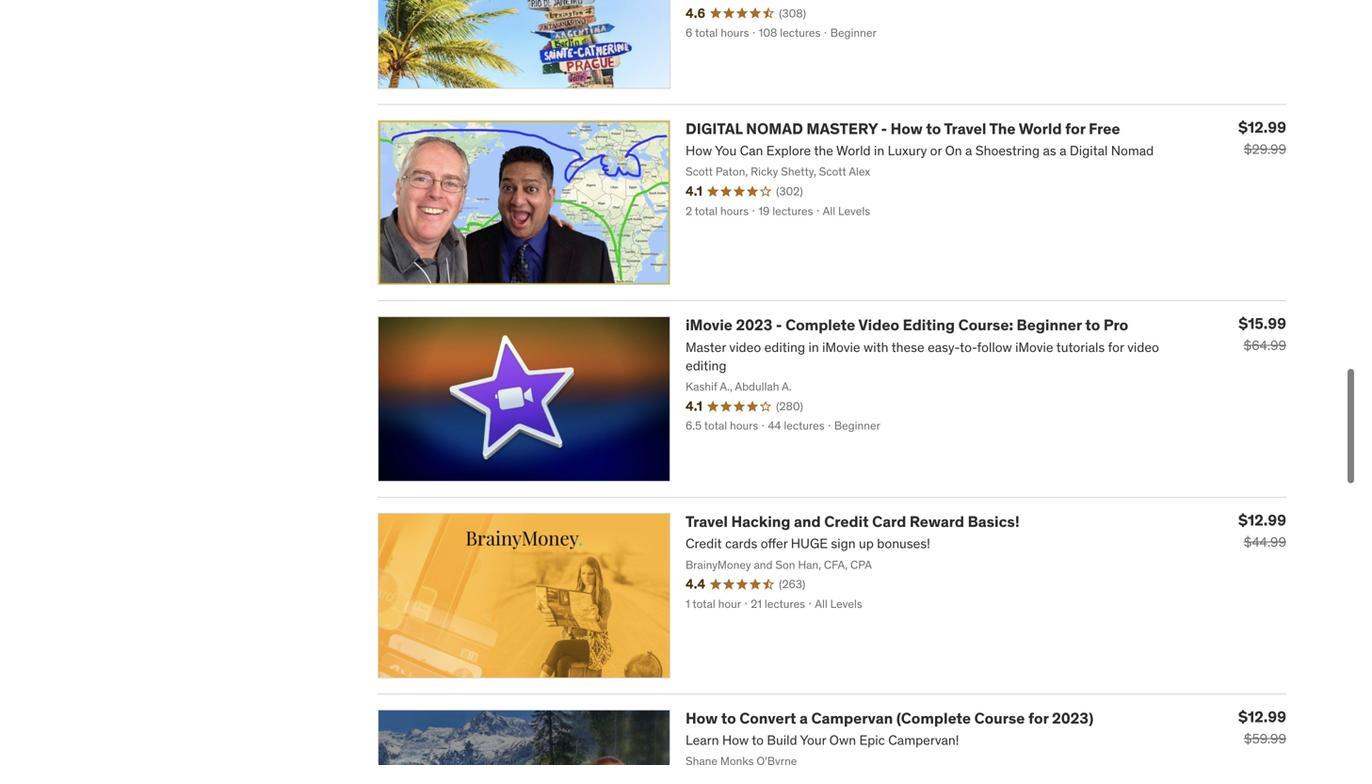 Task type: vqa. For each thing, say whether or not it's contained in the screenshot.
bottommost for
yes



Task type: locate. For each thing, give the bounding box(es) containing it.
$12.99 $29.99
[[1239, 112, 1287, 152]]

complete
[[786, 310, 856, 329]]

$29.99
[[1244, 135, 1287, 152]]

0 horizontal spatial -
[[776, 310, 782, 329]]

0 vertical spatial how
[[891, 113, 923, 133]]

1 vertical spatial travel
[[686, 507, 728, 526]]

travel
[[944, 113, 987, 133], [686, 507, 728, 526]]

3 $12.99 from the top
[[1239, 702, 1287, 722]]

beginner
[[1017, 310, 1082, 329]]

- right mastery at the top right
[[881, 113, 888, 133]]

1 horizontal spatial -
[[881, 113, 888, 133]]

1 $12.99 from the top
[[1239, 112, 1287, 131]]

2 $12.99 from the top
[[1239, 505, 1287, 525]]

-
[[881, 113, 888, 133], [776, 310, 782, 329]]

to
[[926, 113, 941, 133], [1086, 310, 1101, 329], [721, 704, 736, 723]]

2 vertical spatial $12.99
[[1239, 702, 1287, 722]]

1 horizontal spatial how
[[891, 113, 923, 133]]

imovie
[[686, 310, 733, 329]]

$12.99 up $44.99
[[1239, 505, 1287, 525]]

editing
[[903, 310, 955, 329]]

hacking
[[732, 507, 791, 526]]

0 horizontal spatial how
[[686, 704, 718, 723]]

$12.99
[[1239, 112, 1287, 131], [1239, 505, 1287, 525], [1239, 702, 1287, 722]]

travel left the
[[944, 113, 987, 133]]

travel hacking and credit card reward basics!
[[686, 507, 1020, 526]]

basics!
[[968, 507, 1020, 526]]

$12.99 up $29.99
[[1239, 112, 1287, 131]]

$12.99 up $59.99
[[1239, 702, 1287, 722]]

pro
[[1104, 310, 1129, 329]]

for left 2023)
[[1029, 704, 1049, 723]]

0 vertical spatial $12.99
[[1239, 112, 1287, 131]]

how right mastery at the top right
[[891, 113, 923, 133]]

0 vertical spatial travel
[[944, 113, 987, 133]]

2023
[[736, 310, 773, 329]]

0 vertical spatial to
[[926, 113, 941, 133]]

for left "free"
[[1066, 113, 1086, 133]]

$12.99 for world
[[1239, 112, 1287, 131]]

how to convert a campervan (complete course for 2023) link
[[686, 704, 1094, 723]]

2 horizontal spatial to
[[1086, 310, 1101, 329]]

digital
[[686, 113, 743, 133]]

course:
[[959, 310, 1014, 329]]

1 vertical spatial -
[[776, 310, 782, 329]]

free
[[1089, 113, 1121, 133]]

1 horizontal spatial for
[[1066, 113, 1086, 133]]

how
[[891, 113, 923, 133], [686, 704, 718, 723]]

0 horizontal spatial for
[[1029, 704, 1049, 723]]

$15.99
[[1239, 309, 1287, 328]]

imovie 2023 - complete video editing course: beginner to pro link
[[686, 310, 1129, 329]]

0 horizontal spatial to
[[721, 704, 736, 723]]

the
[[990, 113, 1016, 133]]

travel hacking and credit card reward basics! link
[[686, 507, 1020, 526]]

how left convert
[[686, 704, 718, 723]]

1 vertical spatial $12.99
[[1239, 505, 1287, 525]]

to left the
[[926, 113, 941, 133]]

0 horizontal spatial travel
[[686, 507, 728, 526]]

for
[[1066, 113, 1086, 133], [1029, 704, 1049, 723]]

campervan
[[812, 704, 893, 723]]

travel left "hacking"
[[686, 507, 728, 526]]

to left pro
[[1086, 310, 1101, 329]]

1 vertical spatial how
[[686, 704, 718, 723]]

1 horizontal spatial travel
[[944, 113, 987, 133]]

to left convert
[[721, 704, 736, 723]]

1 horizontal spatial to
[[926, 113, 941, 133]]

- right 2023 at the top right of the page
[[776, 310, 782, 329]]



Task type: describe. For each thing, give the bounding box(es) containing it.
2023)
[[1052, 704, 1094, 723]]

0 vertical spatial -
[[881, 113, 888, 133]]

imovie 2023 - complete video editing course: beginner to pro
[[686, 310, 1129, 329]]

how to convert a campervan (complete course for 2023)
[[686, 704, 1094, 723]]

digital nomad mastery - how to travel the world for free link
[[686, 113, 1121, 133]]

2 vertical spatial to
[[721, 704, 736, 723]]

$64.99
[[1244, 332, 1287, 349]]

digital nomad mastery - how to travel the world for free
[[686, 113, 1121, 133]]

credit
[[825, 507, 869, 526]]

nomad
[[746, 113, 803, 133]]

$59.99
[[1244, 725, 1287, 742]]

reward
[[910, 507, 965, 526]]

(complete
[[897, 704, 971, 723]]

mastery
[[807, 113, 878, 133]]

a
[[800, 704, 808, 723]]

card
[[873, 507, 907, 526]]

$12.99 $44.99
[[1239, 505, 1287, 546]]

1 vertical spatial for
[[1029, 704, 1049, 723]]

and
[[794, 507, 821, 526]]

$12.99 $59.99
[[1239, 702, 1287, 742]]

$44.99
[[1244, 529, 1287, 546]]

$12.99 for 2023)
[[1239, 702, 1287, 722]]

1 vertical spatial to
[[1086, 310, 1101, 329]]

convert
[[740, 704, 796, 723]]

0 vertical spatial for
[[1066, 113, 1086, 133]]

course
[[975, 704, 1025, 723]]

world
[[1019, 113, 1062, 133]]

$15.99 $64.99
[[1239, 309, 1287, 349]]

video
[[859, 310, 900, 329]]



